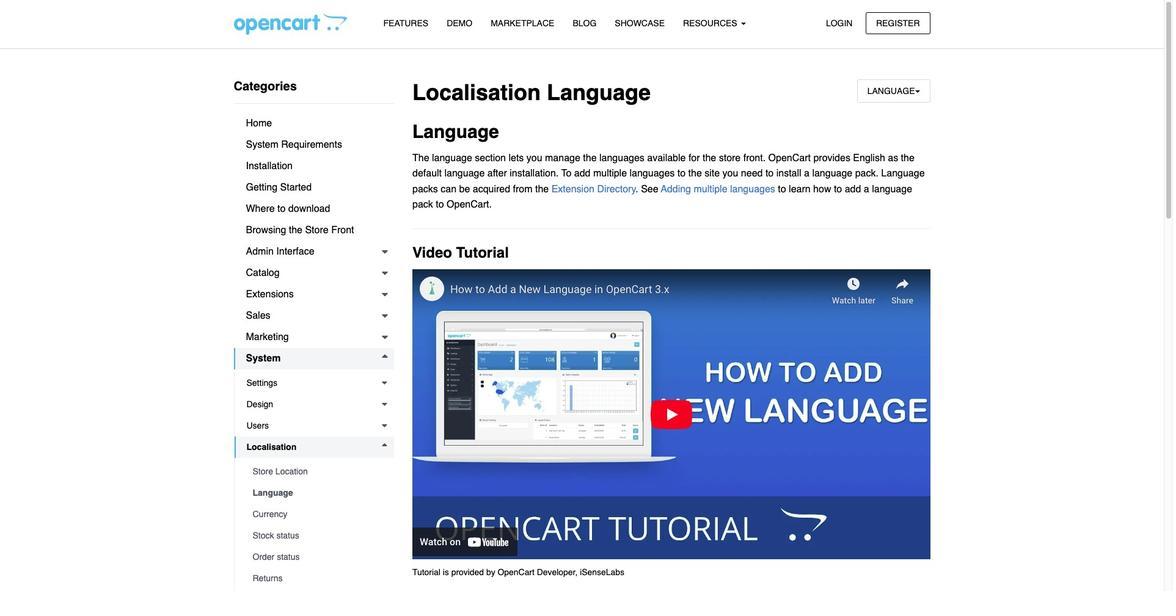 Task type: locate. For each thing, give the bounding box(es) containing it.
system requirements link
[[234, 134, 394, 156]]

categories
[[234, 79, 297, 93]]

requirements
[[281, 139, 342, 150]]

store inside "link"
[[253, 467, 273, 477]]

1 vertical spatial status
[[277, 552, 300, 562]]

admin
[[246, 246, 274, 257]]

localisation
[[412, 80, 541, 105], [247, 442, 296, 452]]

video tutorial
[[412, 244, 509, 262]]

add
[[574, 168, 591, 179], [845, 184, 861, 195]]

0 vertical spatial tutorial
[[456, 244, 509, 262]]

design link
[[234, 394, 394, 416]]

acquired
[[473, 184, 510, 195]]

language down provides
[[812, 168, 853, 179]]

localisation language
[[412, 80, 651, 105]]

opencart.
[[447, 199, 492, 210]]

the right manage
[[583, 153, 597, 164]]

language inside to learn how to add a language pack to opencart.
[[872, 184, 912, 195]]

multiple up directory
[[593, 168, 627, 179]]

1 vertical spatial tutorial
[[412, 568, 441, 577]]

localisation for localisation
[[247, 442, 296, 452]]

returns link
[[240, 568, 394, 590]]

system for system requirements
[[246, 139, 279, 150]]

tutorial left is
[[412, 568, 441, 577]]

language inside the language section lets you manage the languages available for the store front. opencart provides english as the default language after installation. to add multiple languages to the site you need to install a language pack. language packs can be acquired from the
[[881, 168, 925, 179]]

0 vertical spatial system
[[246, 139, 279, 150]]

status down the stock status at the bottom of the page
[[277, 552, 300, 562]]

0 horizontal spatial add
[[574, 168, 591, 179]]

opencart right by
[[498, 568, 535, 577]]

system down home
[[246, 139, 279, 150]]

demo
[[447, 18, 472, 28]]

add right to
[[574, 168, 591, 179]]

catalog
[[246, 268, 280, 279]]

the right as
[[901, 153, 915, 164]]

browsing
[[246, 225, 286, 236]]

a up learn
[[804, 168, 810, 179]]

getting
[[246, 182, 277, 193]]

a down pack.
[[864, 184, 869, 195]]

0 vertical spatial opencart
[[768, 153, 811, 164]]

a
[[804, 168, 810, 179], [864, 184, 869, 195]]

you
[[527, 153, 542, 164], [723, 168, 738, 179]]

system down marketing on the bottom
[[246, 353, 281, 364]]

language button
[[857, 79, 930, 103]]

languages up see
[[630, 168, 675, 179]]

english
[[853, 153, 885, 164]]

opencart up install
[[768, 153, 811, 164]]

1 vertical spatial system
[[246, 353, 281, 364]]

localisation for localisation language
[[412, 80, 541, 105]]

you down store
[[723, 168, 738, 179]]

the right for
[[703, 153, 716, 164]]

login link
[[816, 12, 863, 34]]

0 horizontal spatial localisation
[[247, 442, 296, 452]]

front.
[[743, 153, 766, 164]]

language down pack.
[[872, 184, 912, 195]]

where to download
[[246, 203, 330, 214]]

store
[[305, 225, 329, 236], [253, 467, 273, 477]]

installation link
[[234, 156, 394, 177]]

extensions
[[246, 289, 294, 300]]

opencart - open source shopping cart solution image
[[234, 13, 347, 35]]

multiple down site in the top right of the page
[[694, 184, 728, 195]]

1 horizontal spatial opencart
[[768, 153, 811, 164]]

to
[[561, 168, 572, 179]]

0 vertical spatial status
[[276, 531, 299, 541]]

admin interface link
[[234, 241, 394, 263]]

the down 'installation.'
[[535, 184, 549, 195]]

2 system from the top
[[246, 353, 281, 364]]

0 vertical spatial you
[[527, 153, 542, 164]]

1 vertical spatial you
[[723, 168, 738, 179]]

getting started link
[[234, 177, 394, 199]]

extension
[[552, 184, 595, 195]]

language inside dropdown button
[[868, 86, 915, 96]]

0 vertical spatial multiple
[[593, 168, 627, 179]]

store down where to download link
[[305, 225, 329, 236]]

0 vertical spatial a
[[804, 168, 810, 179]]

isenselabs
[[580, 568, 624, 577]]

1 vertical spatial multiple
[[694, 184, 728, 195]]

settings
[[247, 378, 277, 388]]

1 vertical spatial a
[[864, 184, 869, 195]]

add inside the language section lets you manage the languages available for the store front. opencart provides english as the default language after installation. to add multiple languages to the site you need to install a language pack. language packs can be acquired from the
[[574, 168, 591, 179]]

language up default
[[432, 153, 472, 164]]

1 horizontal spatial store
[[305, 225, 329, 236]]

to learn how to add a language pack to opencart.
[[412, 184, 912, 210]]

to down install
[[778, 184, 786, 195]]

tutorial
[[456, 244, 509, 262], [412, 568, 441, 577]]

manage
[[545, 153, 580, 164]]

opencart
[[768, 153, 811, 164], [498, 568, 535, 577]]

system for system
[[246, 353, 281, 364]]

status up order status
[[276, 531, 299, 541]]

currency
[[253, 510, 287, 519]]

to
[[678, 168, 686, 179], [766, 168, 774, 179], [778, 184, 786, 195], [834, 184, 842, 195], [436, 199, 444, 210], [277, 203, 286, 214]]

be
[[459, 184, 470, 195]]

to right need
[[766, 168, 774, 179]]

1 horizontal spatial tutorial
[[456, 244, 509, 262]]

language
[[432, 153, 472, 164], [445, 168, 485, 179], [812, 168, 853, 179], [872, 184, 912, 195]]

localisation link
[[234, 437, 394, 458]]

currency link
[[240, 504, 394, 526]]

language up be
[[445, 168, 485, 179]]

1 vertical spatial languages
[[630, 168, 675, 179]]

0 horizontal spatial multiple
[[593, 168, 627, 179]]

1 vertical spatial localisation
[[247, 442, 296, 452]]

available
[[647, 153, 686, 164]]

system link
[[234, 348, 394, 370]]

1 horizontal spatial add
[[845, 184, 861, 195]]

a inside to learn how to add a language pack to opencart.
[[864, 184, 869, 195]]

showcase link
[[606, 13, 674, 34]]

for
[[689, 153, 700, 164]]

1 vertical spatial opencart
[[498, 568, 535, 577]]

1 vertical spatial store
[[253, 467, 273, 477]]

order
[[253, 552, 275, 562]]

0 vertical spatial add
[[574, 168, 591, 179]]

marketing link
[[234, 327, 394, 348]]

site
[[705, 168, 720, 179]]

stock status
[[253, 531, 299, 541]]

adding
[[661, 184, 691, 195]]

the up interface
[[289, 225, 302, 236]]

status for order status
[[277, 552, 300, 562]]

add down pack.
[[845, 184, 861, 195]]

1 vertical spatial add
[[845, 184, 861, 195]]

catalog link
[[234, 263, 394, 284]]

packs
[[412, 184, 438, 195]]

marketing
[[246, 332, 289, 343]]

you up 'installation.'
[[527, 153, 542, 164]]

need
[[741, 168, 763, 179]]

1 system from the top
[[246, 139, 279, 150]]

1 horizontal spatial localisation
[[412, 80, 541, 105]]

design
[[247, 400, 273, 409]]

languages up directory
[[599, 153, 645, 164]]

tutorial down opencart.
[[456, 244, 509, 262]]

to right how
[[834, 184, 842, 195]]

0 vertical spatial localisation
[[412, 80, 541, 105]]

0 horizontal spatial store
[[253, 467, 273, 477]]

started
[[280, 182, 312, 193]]

add inside to learn how to add a language pack to opencart.
[[845, 184, 861, 195]]

1 horizontal spatial you
[[723, 168, 738, 179]]

languages down need
[[730, 184, 775, 195]]

by
[[486, 568, 495, 577]]

after
[[487, 168, 507, 179]]

multiple inside the language section lets you manage the languages available for the store front. opencart provides english as the default language after installation. to add multiple languages to the site you need to install a language pack. language packs can be acquired from the
[[593, 168, 627, 179]]

system
[[246, 139, 279, 150], [246, 353, 281, 364]]

1 horizontal spatial multiple
[[694, 184, 728, 195]]

0 horizontal spatial you
[[527, 153, 542, 164]]

languages
[[599, 153, 645, 164], [630, 168, 675, 179], [730, 184, 775, 195]]

install
[[776, 168, 801, 179]]

0 horizontal spatial a
[[804, 168, 810, 179]]

interface
[[276, 246, 314, 257]]

showcase
[[615, 18, 665, 28]]

1 horizontal spatial a
[[864, 184, 869, 195]]

store left location
[[253, 467, 273, 477]]



Task type: vqa. For each thing, say whether or not it's contained in the screenshot.
Website in the bottom of the page
no



Task type: describe. For each thing, give the bounding box(es) containing it.
0 horizontal spatial tutorial
[[412, 568, 441, 577]]

the language section lets you manage the languages available for the store front. opencart provides english as the default language after installation. to add multiple languages to the site you need to install a language pack. language packs can be acquired from the
[[412, 153, 925, 195]]

location
[[276, 467, 308, 477]]

how
[[813, 184, 831, 195]]

0 horizontal spatial opencart
[[498, 568, 535, 577]]

sales link
[[234, 306, 394, 327]]

learn
[[789, 184, 811, 195]]

to right where
[[277, 203, 286, 214]]

extension directory . see adding multiple languages
[[552, 184, 775, 195]]

can
[[441, 184, 457, 195]]

where to download link
[[234, 199, 394, 220]]

register
[[876, 18, 920, 28]]

the
[[412, 153, 429, 164]]

store location
[[253, 467, 308, 477]]

features link
[[374, 13, 438, 34]]

installation
[[246, 161, 293, 172]]

getting started
[[246, 182, 312, 193]]

features
[[383, 18, 428, 28]]

admin interface
[[246, 246, 314, 257]]

settings link
[[234, 373, 394, 394]]

opencart inside the language section lets you manage the languages available for the store front. opencart provides english as the default language after installation. to add multiple languages to the site you need to install a language pack. language packs can be acquired from the
[[768, 153, 811, 164]]

sales
[[246, 310, 270, 321]]

tutorial is provided by opencart developer, isenselabs
[[412, 568, 624, 577]]

returns
[[253, 574, 283, 584]]

directory
[[597, 184, 636, 195]]

order status
[[253, 552, 300, 562]]

marketplace
[[491, 18, 554, 28]]

section
[[475, 153, 506, 164]]

from
[[513, 184, 533, 195]]

resources link
[[674, 13, 755, 34]]

extensions link
[[234, 284, 394, 306]]

installation.
[[510, 168, 559, 179]]

see
[[641, 184, 659, 195]]

provided
[[451, 568, 484, 577]]

default
[[412, 168, 442, 179]]

blog link
[[564, 13, 606, 34]]

users
[[247, 421, 269, 431]]

system requirements
[[246, 139, 342, 150]]

home
[[246, 118, 272, 129]]

extension directory link
[[552, 184, 636, 195]]

home link
[[234, 113, 394, 134]]

pack.
[[855, 168, 879, 179]]

as
[[888, 153, 898, 164]]

is
[[443, 568, 449, 577]]

language link
[[240, 483, 394, 504]]

a inside the language section lets you manage the languages available for the store front. opencart provides english as the default language after installation. to add multiple languages to the site you need to install a language pack. language packs can be acquired from the
[[804, 168, 810, 179]]

browsing the store front
[[246, 225, 354, 236]]

0 vertical spatial languages
[[599, 153, 645, 164]]

marketplace link
[[482, 13, 564, 34]]

pack
[[412, 199, 433, 210]]

store location link
[[240, 461, 394, 483]]

to up adding
[[678, 168, 686, 179]]

the down for
[[688, 168, 702, 179]]

adding multiple languages link
[[661, 184, 775, 195]]

users link
[[234, 416, 394, 437]]

stock
[[253, 531, 274, 541]]

to right pack
[[436, 199, 444, 210]]

blog
[[573, 18, 597, 28]]

login
[[826, 18, 853, 28]]

browsing the store front link
[[234, 220, 394, 241]]

where
[[246, 203, 275, 214]]

status for stock status
[[276, 531, 299, 541]]

developer,
[[537, 568, 578, 577]]

download
[[288, 203, 330, 214]]

order status link
[[240, 547, 394, 568]]

register link
[[866, 12, 930, 34]]

2 vertical spatial languages
[[730, 184, 775, 195]]

video
[[412, 244, 452, 262]]

.
[[636, 184, 638, 195]]

front
[[331, 225, 354, 236]]

lets
[[509, 153, 524, 164]]

provides
[[814, 153, 851, 164]]

0 vertical spatial store
[[305, 225, 329, 236]]

demo link
[[438, 13, 482, 34]]



